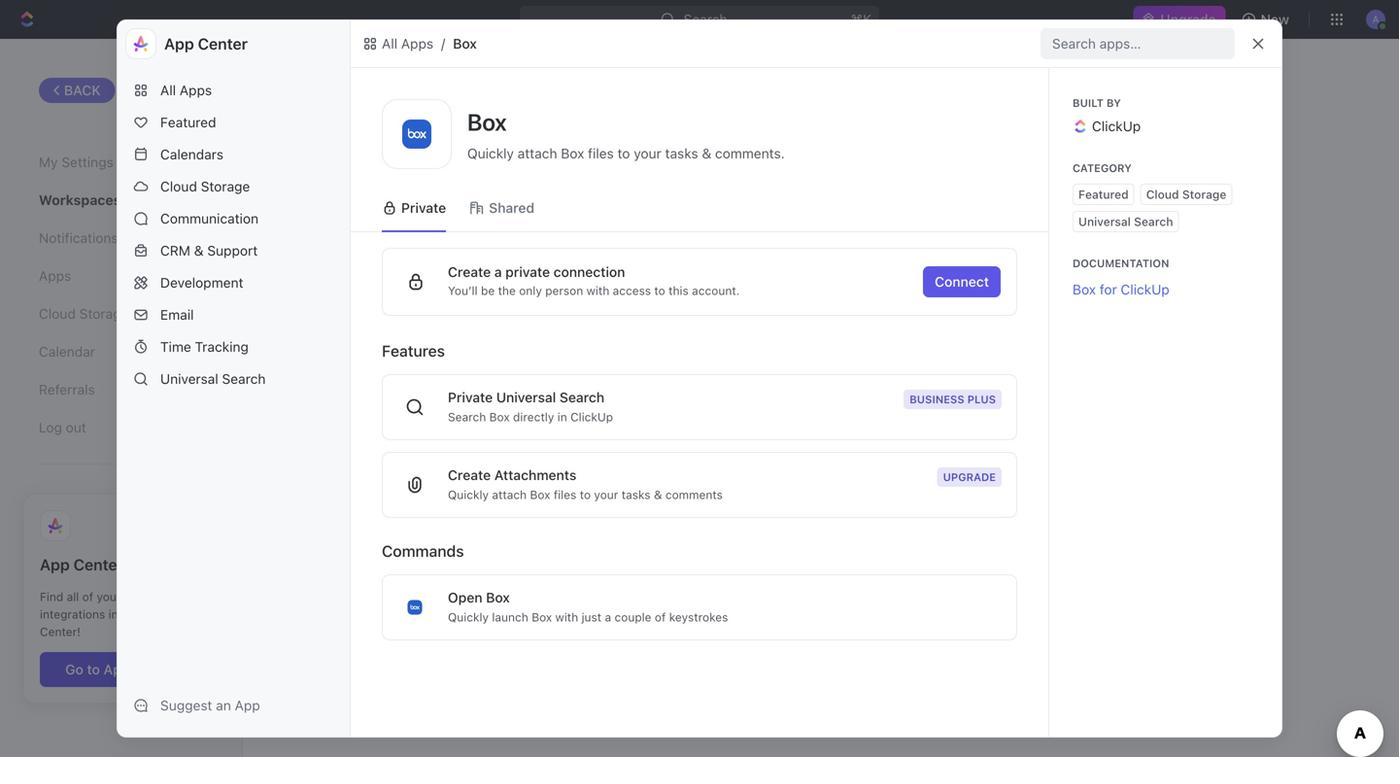 Task type: vqa. For each thing, say whether or not it's contained in the screenshot.
j, , element to the right
no



Task type: describe. For each thing, give the bounding box(es) containing it.
crm & support
[[160, 242, 258, 259]]

plus
[[968, 393, 996, 406]]

tasks inside create attachments quickly attach box files to your tasks & comments
[[622, 488, 651, 501]]

calendar link
[[39, 335, 203, 369]]

your inside box quickly attach box files to your tasks & comments.
[[634, 145, 662, 161]]

my for my workspaces
[[282, 76, 310, 100]]

upgrade inside box "dialog"
[[943, 471, 996, 484]]

attach inside create attachments quickly attach box files to your tasks & comments
[[492, 488, 527, 501]]

directly
[[513, 410, 554, 424]]

private universal search search box directly in clickup
[[448, 389, 613, 424]]

center inside button
[[133, 662, 177, 678]]

create for create a private connection
[[448, 264, 491, 280]]

1 vertical spatial universal search
[[160, 371, 266, 387]]

apple's workspace
[[292, 305, 427, 323]]

built by
[[1073, 97, 1121, 109]]

Search apps… field
[[1053, 32, 1227, 55]]

& inside crm & support link
[[194, 242, 204, 259]]

new
[[1261, 11, 1290, 27]]

go to app center button
[[40, 652, 202, 687]]

time
[[160, 339, 191, 355]]

our
[[121, 608, 140, 621]]

person
[[545, 284, 583, 297]]

business plus link
[[904, 390, 1002, 409]]

app inside button
[[104, 662, 130, 678]]

shared link
[[470, 185, 535, 231]]

0 horizontal spatial storage
[[79, 306, 129, 322]]

files inside create attachments quickly attach box files to your tasks & comments
[[554, 488, 577, 501]]

0 horizontal spatial cloud storage
[[39, 306, 129, 322]]

⌘k
[[851, 11, 872, 27]]

back link
[[39, 78, 115, 103]]

1 horizontal spatial all apps
[[382, 35, 434, 52]]

crm
[[160, 242, 190, 259]]

this
[[669, 284, 689, 297]]

business plus
[[910, 393, 996, 406]]

add new
[[552, 305, 614, 323]]

business
[[910, 393, 965, 406]]

cloud storage link up calendar link
[[39, 298, 203, 331]]

add
[[552, 305, 581, 323]]

category
[[1073, 162, 1132, 174]]

+
[[560, 159, 607, 251]]

keystrokes
[[669, 610, 728, 624]]

just
[[582, 610, 602, 624]]

calendars link
[[125, 139, 342, 170]]

in inside private universal search search box directly in clickup
[[558, 410, 567, 424]]

apps
[[124, 590, 151, 604]]

find
[[40, 590, 63, 604]]

0 vertical spatial universal
[[1079, 215, 1131, 228]]

tasks inside box quickly attach box files to your tasks & comments.
[[665, 145, 698, 161]]

2 horizontal spatial cloud
[[1147, 188, 1179, 201]]

box dialog
[[117, 19, 1283, 738]]

0 vertical spatial new
[[585, 305, 614, 323]]

open
[[448, 589, 483, 605]]

built
[[1073, 97, 1104, 109]]

upgrade link inside box "dialog"
[[937, 467, 1002, 487]]

crm & support link
[[125, 235, 342, 266]]

go to app center
[[65, 662, 177, 678]]

features
[[382, 342, 445, 360]]

l_lxf image
[[363, 36, 378, 52]]

private link
[[382, 185, 446, 231]]

go
[[65, 662, 83, 678]]

0 horizontal spatial center
[[74, 556, 123, 574]]

1 vertical spatial universal
[[160, 371, 218, 387]]

1 vertical spatial featured
[[1079, 188, 1129, 201]]

to inside box quickly attach box files to your tasks & comments.
[[618, 145, 630, 161]]

1 horizontal spatial workspaces
[[315, 76, 427, 100]]

app inside button
[[235, 697, 260, 713]]

ppddk image
[[382, 200, 398, 216]]

a
[[344, 176, 375, 234]]

create attachments quickly attach box files to your tasks & comments
[[448, 467, 723, 501]]

back
[[64, 82, 101, 98]]

apps link
[[39, 260, 203, 293]]

tracking
[[195, 339, 249, 355]]

box inside create attachments quickly attach box files to your tasks & comments
[[530, 488, 551, 501]]

out
[[66, 420, 86, 436]]

my settings link
[[39, 146, 203, 179]]

and
[[154, 590, 175, 604]]

suggest an app button
[[125, 690, 342, 721]]

center inside box "dialog"
[[198, 35, 248, 53]]

0 vertical spatial universal search
[[1079, 215, 1174, 228]]

calendars
[[160, 146, 223, 162]]

development
[[160, 275, 243, 291]]

1 horizontal spatial cloud storage
[[160, 178, 250, 194]]

time tracking link
[[125, 331, 342, 363]]

2 horizontal spatial storage
[[1183, 188, 1227, 201]]

a inside open box quickly launch box with just a couple of keystrokes
[[605, 610, 611, 624]]

open box quickly launch box with just a couple of keystrokes
[[448, 589, 728, 624]]

referrals link
[[39, 373, 203, 406]]

my workspaces
[[282, 76, 427, 100]]

comments.
[[715, 145, 785, 161]]

search...
[[684, 11, 739, 27]]

box for clickup link
[[1073, 279, 1170, 300]]

0 vertical spatial featured link
[[125, 107, 342, 138]]

with inside open box quickly launch box with just a couple of keystrokes
[[555, 610, 578, 624]]

box quickly attach box files to your tasks & comments.
[[467, 108, 785, 161]]

connection
[[554, 264, 625, 280]]

0 horizontal spatial cloud
[[39, 306, 76, 322]]

log out link
[[39, 411, 203, 444]]

commands
[[382, 542, 464, 560]]

1 vertical spatial all apps
[[160, 82, 212, 98]]

0 horizontal spatial universal search link
[[125, 363, 342, 395]]

search up documentation
[[1134, 215, 1174, 228]]

suggest
[[160, 697, 212, 713]]

0 vertical spatial upgrade link
[[1134, 6, 1226, 33]]

in inside the find all of your apps and integrations in our new app center!
[[109, 608, 118, 621]]

integrations
[[40, 608, 105, 621]]

create for create attachments
[[448, 467, 491, 483]]

launch
[[492, 610, 529, 624]]

app center inside box "dialog"
[[164, 35, 248, 53]]

to inside create a private connection you'll be the only person with access to this account.
[[654, 284, 666, 297]]

search down add new
[[560, 389, 605, 405]]

/
[[441, 35, 445, 52]]

quickly inside box quickly attach box files to your tasks & comments.
[[467, 145, 514, 161]]

couple
[[615, 610, 652, 624]]

workspaces link
[[39, 184, 203, 217]]

only
[[519, 284, 542, 297]]

a inside create a private connection you'll be the only person with access to this account.
[[494, 264, 502, 280]]

0 vertical spatial all
[[382, 35, 398, 52]]

shared
[[489, 200, 535, 216]]

0 vertical spatial all apps link
[[359, 32, 437, 55]]

development link
[[125, 267, 342, 298]]

ppddk image
[[470, 200, 485, 216]]

app inside the find all of your apps and integrations in our new app center!
[[169, 608, 191, 621]]



Task type: locate. For each thing, give the bounding box(es) containing it.
1 horizontal spatial featured link
[[1073, 184, 1135, 205]]

attach up the shared
[[518, 145, 557, 161]]

featured link down category
[[1073, 184, 1135, 205]]

1 horizontal spatial apps
[[180, 82, 212, 98]]

1 horizontal spatial a
[[605, 610, 611, 624]]

2 create from the top
[[448, 467, 491, 483]]

with left just
[[555, 610, 578, 624]]

1 vertical spatial private
[[448, 389, 493, 405]]

box for clickup
[[1073, 281, 1170, 297]]

by
[[1107, 97, 1121, 109]]

quickly up the shared link in the top of the page
[[467, 145, 514, 161]]

apps left /
[[401, 35, 434, 52]]

featured
[[160, 114, 216, 130], [1079, 188, 1129, 201]]

0 horizontal spatial in
[[109, 608, 118, 621]]

0 horizontal spatial of
[[82, 590, 93, 604]]

upgrade
[[1161, 11, 1216, 27], [943, 471, 996, 484]]

new right add
[[585, 305, 614, 323]]

your
[[634, 145, 662, 161], [594, 488, 618, 501], [97, 590, 121, 604]]

1 vertical spatial my
[[39, 154, 58, 170]]

my up calendars link
[[282, 76, 310, 100]]

0 vertical spatial in
[[558, 410, 567, 424]]

workspaces down l_lxf icon
[[315, 76, 427, 100]]

quickly down open
[[448, 610, 489, 624]]

0 horizontal spatial a
[[494, 264, 502, 280]]

connect
[[935, 274, 989, 290]]

new button
[[1234, 4, 1301, 35]]

0 horizontal spatial my
[[39, 154, 58, 170]]

attach down attachments
[[492, 488, 527, 501]]

quickly for create
[[448, 488, 489, 501]]

time tracking
[[160, 339, 249, 355]]

0 vertical spatial featured
[[160, 114, 216, 130]]

quickly for open
[[448, 610, 489, 624]]

0 vertical spatial clickup
[[1092, 118, 1141, 134]]

my settings
[[39, 154, 113, 170]]

create up you'll
[[448, 264, 491, 280]]

0 vertical spatial universal search link
[[1073, 211, 1179, 232]]

universal search link down the time tracking link
[[125, 363, 342, 395]]

1 vertical spatial in
[[109, 608, 118, 621]]

1 horizontal spatial my
[[282, 76, 310, 100]]

1 vertical spatial app center
[[40, 556, 123, 574]]

private for private universal search search box directly in clickup
[[448, 389, 493, 405]]

notifications
[[39, 230, 118, 246]]

1 horizontal spatial universal
[[496, 389, 556, 405]]

0 vertical spatial &
[[702, 145, 712, 161]]

1 vertical spatial new
[[143, 608, 165, 621]]

private
[[506, 264, 550, 280]]

0 horizontal spatial universal search
[[160, 371, 266, 387]]

search down the time tracking link
[[222, 371, 266, 387]]

a right just
[[605, 610, 611, 624]]

1 horizontal spatial all
[[382, 35, 398, 52]]

in left 'our'
[[109, 608, 118, 621]]

attach
[[518, 145, 557, 161], [492, 488, 527, 501]]

email link
[[125, 299, 342, 330]]

0 vertical spatial workspaces
[[315, 76, 427, 100]]

log
[[39, 420, 62, 436]]

workspace
[[349, 305, 427, 323]]

0 horizontal spatial featured link
[[125, 107, 342, 138]]

you'll
[[448, 284, 478, 297]]

2 vertical spatial apps
[[39, 268, 71, 284]]

1 vertical spatial workspaces
[[39, 192, 121, 208]]

support
[[207, 242, 258, 259]]

upgrade up search apps… field on the top right
[[1161, 11, 1216, 27]]

email
[[160, 307, 194, 323]]

universal up documentation
[[1079, 215, 1131, 228]]

suggest an app
[[160, 697, 260, 713]]

apps up "calendars"
[[180, 82, 212, 98]]

1 vertical spatial a
[[605, 610, 611, 624]]

1 horizontal spatial with
[[587, 284, 610, 297]]

create
[[448, 264, 491, 280], [448, 467, 491, 483]]

0 vertical spatial upgrade
[[1161, 11, 1216, 27]]

account.
[[692, 284, 740, 297]]

0 horizontal spatial tasks
[[622, 488, 651, 501]]

to inside "go to app center" button
[[87, 662, 100, 678]]

quickly
[[467, 145, 514, 161], [448, 488, 489, 501], [448, 610, 489, 624]]

private for private
[[401, 200, 446, 216]]

2 horizontal spatial cloud storage
[[1147, 188, 1227, 201]]

files inside box quickly attach box files to your tasks & comments.
[[588, 145, 614, 161]]

of right the couple
[[655, 610, 666, 624]]

0 vertical spatial files
[[588, 145, 614, 161]]

attach inside box quickly attach box files to your tasks & comments.
[[518, 145, 557, 161]]

1 horizontal spatial featured
[[1079, 188, 1129, 201]]

universal down time at left top
[[160, 371, 218, 387]]

2 vertical spatial your
[[97, 590, 121, 604]]

& inside box quickly attach box files to your tasks & comments.
[[702, 145, 712, 161]]

1 vertical spatial clickup
[[1121, 281, 1170, 297]]

0 vertical spatial apps
[[401, 35, 434, 52]]

all right l_lxf icon
[[382, 35, 398, 52]]

in
[[558, 410, 567, 424], [109, 608, 118, 621]]

your left comments at the bottom
[[594, 488, 618, 501]]

1 horizontal spatial new
[[585, 305, 614, 323]]

for
[[1100, 281, 1117, 297]]

1 vertical spatial with
[[555, 610, 578, 624]]

0 horizontal spatial universal
[[160, 371, 218, 387]]

2 vertical spatial center
[[133, 662, 177, 678]]

2 horizontal spatial &
[[702, 145, 712, 161]]

attachments
[[494, 467, 577, 483]]

tasks
[[665, 145, 698, 161], [622, 488, 651, 501]]

workspaces
[[315, 76, 427, 100], [39, 192, 121, 208]]

cloud
[[160, 178, 197, 194], [1147, 188, 1179, 201], [39, 306, 76, 322]]

2 vertical spatial clickup
[[571, 410, 613, 424]]

clickup inside private universal search search box directly in clickup
[[571, 410, 613, 424]]

settings
[[62, 154, 113, 170]]

0 horizontal spatial all
[[160, 82, 176, 98]]

0 horizontal spatial upgrade link
[[937, 467, 1002, 487]]

universal search up documentation
[[1079, 215, 1174, 228]]

1 vertical spatial attach
[[492, 488, 527, 501]]

0 vertical spatial a
[[494, 264, 502, 280]]

your right +
[[634, 145, 662, 161]]

with down connection
[[587, 284, 610, 297]]

universal search link up documentation
[[1073, 211, 1179, 232]]

a up "the"
[[494, 264, 502, 280]]

all up "calendars"
[[160, 82, 176, 98]]

your inside create attachments quickly attach box files to your tasks & comments
[[594, 488, 618, 501]]

1 horizontal spatial files
[[588, 145, 614, 161]]

all apps link up calendars link
[[125, 75, 342, 106]]

0 horizontal spatial featured
[[160, 114, 216, 130]]

referrals
[[39, 382, 95, 398]]

universal search
[[1079, 215, 1174, 228], [160, 371, 266, 387]]

connect button
[[923, 266, 1001, 297]]

universal inside private universal search search box directly in clickup
[[496, 389, 556, 405]]

your left apps
[[97, 590, 121, 604]]

communication link
[[125, 203, 342, 234]]

&
[[702, 145, 712, 161], [194, 242, 204, 259], [654, 488, 662, 501]]

2 vertical spatial quickly
[[448, 610, 489, 624]]

featured down category
[[1079, 188, 1129, 201]]

files
[[588, 145, 614, 161], [554, 488, 577, 501]]

of inside open box quickly launch box with just a couple of keystrokes
[[655, 610, 666, 624]]

featured up "calendars"
[[160, 114, 216, 130]]

center
[[198, 35, 248, 53], [74, 556, 123, 574], [133, 662, 177, 678]]

1 horizontal spatial universal search link
[[1073, 211, 1179, 232]]

upgrade down plus in the bottom of the page
[[943, 471, 996, 484]]

universal search link
[[1073, 211, 1179, 232], [125, 363, 342, 395]]

search
[[1134, 215, 1174, 228], [222, 371, 266, 387], [560, 389, 605, 405], [448, 410, 486, 424]]

0 horizontal spatial all apps link
[[125, 75, 342, 106]]

all
[[67, 590, 79, 604]]

all apps up "calendars"
[[160, 82, 212, 98]]

my for my settings
[[39, 154, 58, 170]]

create a private connection you'll be the only person with access to this account.
[[448, 264, 740, 297]]

0 vertical spatial tasks
[[665, 145, 698, 161]]

0 horizontal spatial app center
[[40, 556, 123, 574]]

1 horizontal spatial in
[[558, 410, 567, 424]]

& left comments.
[[702, 145, 712, 161]]

1 horizontal spatial universal search
[[1079, 215, 1174, 228]]

0 vertical spatial create
[[448, 264, 491, 280]]

create left attachments
[[448, 467, 491, 483]]

1 vertical spatial create
[[448, 467, 491, 483]]

find all of your apps and integrations in our new app center!
[[40, 590, 191, 639]]

0 horizontal spatial files
[[554, 488, 577, 501]]

quickly up commands
[[448, 488, 489, 501]]

cloud up documentation
[[1147, 188, 1179, 201]]

upgrade link left new button
[[1134, 6, 1226, 33]]

2 vertical spatial &
[[654, 488, 662, 501]]

all apps link left /
[[359, 32, 437, 55]]

my left settings
[[39, 154, 58, 170]]

2 horizontal spatial apps
[[401, 35, 434, 52]]

0 horizontal spatial all apps
[[160, 82, 212, 98]]

log out
[[39, 420, 86, 436]]

access
[[613, 284, 651, 297]]

of right all
[[82, 590, 93, 604]]

1 horizontal spatial private
[[448, 389, 493, 405]]

0 vertical spatial attach
[[518, 145, 557, 161]]

1 horizontal spatial upgrade
[[1161, 11, 1216, 27]]

calendar
[[39, 344, 95, 360]]

0 horizontal spatial apps
[[39, 268, 71, 284]]

1 vertical spatial upgrade
[[943, 471, 996, 484]]

storage
[[201, 178, 250, 194], [1183, 188, 1227, 201], [79, 306, 129, 322]]

an
[[216, 697, 231, 713]]

1 vertical spatial your
[[594, 488, 618, 501]]

0 vertical spatial your
[[634, 145, 662, 161]]

0 horizontal spatial with
[[555, 610, 578, 624]]

in right the directly
[[558, 410, 567, 424]]

clickup down the 'by'
[[1092, 118, 1141, 134]]

& right 'crm'
[[194, 242, 204, 259]]

center!
[[40, 625, 81, 639]]

notifications link
[[39, 222, 203, 255]]

quickly inside open box quickly launch box with just a couple of keystrokes
[[448, 610, 489, 624]]

the
[[498, 284, 516, 297]]

0 horizontal spatial &
[[194, 242, 204, 259]]

1 create from the top
[[448, 264, 491, 280]]

0 horizontal spatial your
[[97, 590, 121, 604]]

box inside private universal search search box directly in clickup
[[490, 410, 510, 424]]

create inside create a private connection you'll be the only person with access to this account.
[[448, 264, 491, 280]]

tasks left comments.
[[665, 145, 698, 161]]

with inside create a private connection you'll be the only person with access to this account.
[[587, 284, 610, 297]]

2 vertical spatial universal
[[496, 389, 556, 405]]

1 horizontal spatial cloud
[[160, 178, 197, 194]]

1 vertical spatial upgrade link
[[937, 467, 1002, 487]]

clickup
[[1092, 118, 1141, 134], [1121, 281, 1170, 297], [571, 410, 613, 424]]

a
[[494, 264, 502, 280], [605, 610, 611, 624]]

universal up the directly
[[496, 389, 556, 405]]

upgrade link down plus in the bottom of the page
[[937, 467, 1002, 487]]

1 vertical spatial all apps link
[[125, 75, 342, 106]]

1 horizontal spatial all apps link
[[359, 32, 437, 55]]

search left the directly
[[448, 410, 486, 424]]

comments
[[666, 488, 723, 501]]

1 vertical spatial apps
[[180, 82, 212, 98]]

1 horizontal spatial your
[[594, 488, 618, 501]]

1 horizontal spatial storage
[[201, 178, 250, 194]]

/ box
[[441, 35, 477, 52]]

to inside create attachments quickly attach box files to your tasks & comments
[[580, 488, 591, 501]]

documentation
[[1073, 257, 1170, 270]]

cloud storage link up communication link
[[125, 171, 342, 202]]

private
[[401, 200, 446, 216], [448, 389, 493, 405]]

cloud storage link up documentation
[[1141, 184, 1233, 205]]

apps down notifications at the left of the page
[[39, 268, 71, 284]]

0 horizontal spatial upgrade
[[943, 471, 996, 484]]

1 horizontal spatial upgrade link
[[1134, 6, 1226, 33]]

1 vertical spatial &
[[194, 242, 204, 259]]

cloud storage up calendar
[[39, 306, 129, 322]]

0 vertical spatial quickly
[[467, 145, 514, 161]]

apple's
[[292, 305, 345, 323]]

1 horizontal spatial tasks
[[665, 145, 698, 161]]

quickly inside create attachments quickly attach box files to your tasks & comments
[[448, 488, 489, 501]]

cloud down "calendars"
[[160, 178, 197, 194]]

all apps
[[382, 35, 434, 52], [160, 82, 212, 98]]

universal search down time tracking
[[160, 371, 266, 387]]

of inside the find all of your apps and integrations in our new app center!
[[82, 590, 93, 604]]

1 vertical spatial all
[[160, 82, 176, 98]]

clickup down documentation
[[1121, 281, 1170, 297]]

your inside the find all of your apps and integrations in our new app center!
[[97, 590, 121, 604]]

cloud up calendar
[[39, 306, 76, 322]]

cloud storage up documentation
[[1147, 188, 1227, 201]]

1 vertical spatial universal search link
[[125, 363, 342, 395]]

private inside private universal search search box directly in clickup
[[448, 389, 493, 405]]

1 horizontal spatial of
[[655, 610, 666, 624]]

universal
[[1079, 215, 1131, 228], [160, 371, 218, 387], [496, 389, 556, 405]]

be
[[481, 284, 495, 297]]

communication
[[160, 210, 259, 226]]

1 vertical spatial quickly
[[448, 488, 489, 501]]

all apps left /
[[382, 35, 434, 52]]

create inside create attachments quickly attach box files to your tasks & comments
[[448, 467, 491, 483]]

new inside the find all of your apps and integrations in our new app center!
[[143, 608, 165, 621]]

& left comments at the bottom
[[654, 488, 662, 501]]

new down and on the left of the page
[[143, 608, 165, 621]]

& inside create attachments quickly attach box files to your tasks & comments
[[654, 488, 662, 501]]

workspaces up notifications at the left of the page
[[39, 192, 121, 208]]

featured link up calendars link
[[125, 107, 342, 138]]

tasks left comments at the bottom
[[622, 488, 651, 501]]

0 horizontal spatial new
[[143, 608, 165, 621]]

cloud storage up communication
[[160, 178, 250, 194]]

0 vertical spatial private
[[401, 200, 446, 216]]

clickup right the directly
[[571, 410, 613, 424]]



